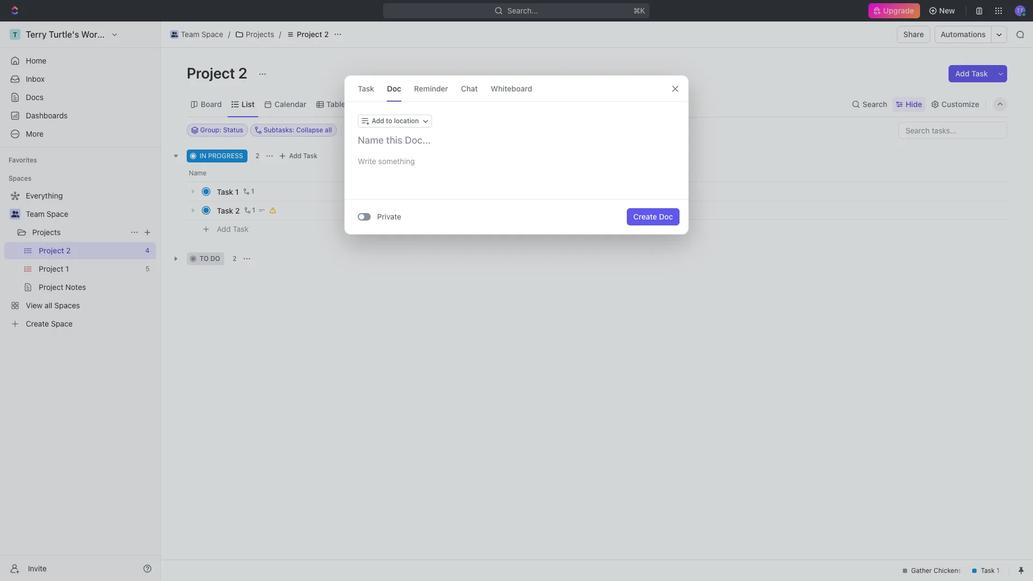Task type: vqa. For each thing, say whether or not it's contained in the screenshot.
the humanity on the right
no



Task type: describe. For each thing, give the bounding box(es) containing it.
projects link inside the sidebar navigation
[[32, 224, 126, 241]]

to inside button
[[386, 117, 392, 125]]

add task for the left the add task button
[[217, 224, 249, 233]]

search...
[[508, 6, 538, 15]]

0 horizontal spatial add task button
[[212, 223, 253, 236]]

1 / from the left
[[228, 30, 230, 39]]

create
[[633, 212, 657, 221]]

upgrade
[[884, 6, 915, 15]]

tree inside the sidebar navigation
[[4, 187, 156, 333]]

task 1
[[217, 187, 239, 196]]

private
[[377, 212, 401, 221]]

add task for the add task button to the right
[[956, 69, 988, 78]]

docs
[[26, 93, 44, 102]]

2 horizontal spatial add task button
[[949, 65, 995, 82]]

spaces
[[9, 174, 31, 182]]

task 2
[[217, 206, 240, 215]]

1 for task 1
[[251, 187, 254, 195]]

inbox
[[26, 74, 45, 83]]

1 vertical spatial add task button
[[276, 150, 322, 163]]

do
[[210, 255, 220, 263]]

progress
[[208, 152, 243, 160]]

team inside the sidebar navigation
[[26, 209, 45, 219]]

1 horizontal spatial team
[[181, 30, 200, 39]]

sidebar navigation
[[0, 22, 161, 581]]

invite
[[28, 564, 47, 573]]

add to location
[[372, 117, 419, 125]]

in progress
[[200, 152, 243, 160]]

whiteboard button
[[491, 76, 532, 101]]

to do
[[200, 255, 220, 263]]

1 for task 2
[[252, 206, 255, 214]]

1 button for 2
[[242, 205, 257, 216]]

0 horizontal spatial team space link
[[26, 206, 154, 223]]

search button
[[849, 97, 891, 112]]

list
[[242, 99, 255, 108]]

table link
[[324, 97, 346, 112]]

hide button
[[893, 97, 926, 112]]

calendar
[[275, 99, 307, 108]]

1 button for 1
[[241, 186, 256, 197]]

upgrade link
[[869, 3, 920, 18]]

calendar link
[[272, 97, 307, 112]]

home link
[[4, 52, 156, 69]]

user group image inside the sidebar navigation
[[11, 211, 19, 217]]

doc button
[[387, 76, 401, 101]]

add to location button
[[358, 115, 432, 128]]

project 2 link
[[283, 28, 332, 41]]

automations
[[941, 30, 986, 39]]

0 vertical spatial team space link
[[167, 28, 226, 41]]

board link
[[199, 97, 222, 112]]

0 vertical spatial user group image
[[171, 32, 178, 37]]

add inside button
[[372, 117, 384, 125]]

projects inside the sidebar navigation
[[32, 228, 61, 237]]

favorites
[[9, 156, 37, 164]]

in
[[200, 152, 206, 160]]

1 horizontal spatial add task
[[289, 152, 318, 160]]

customize button
[[928, 97, 983, 112]]

gantt link
[[363, 97, 385, 112]]

reminder button
[[414, 76, 448, 101]]

automations button
[[936, 26, 991, 43]]

home
[[26, 56, 46, 65]]



Task type: locate. For each thing, give the bounding box(es) containing it.
0 vertical spatial add task
[[956, 69, 988, 78]]

1 horizontal spatial /
[[279, 30, 281, 39]]

team space inside the sidebar navigation
[[26, 209, 68, 219]]

dashboards
[[26, 111, 68, 120]]

share button
[[897, 26, 931, 43]]

add up customize
[[956, 69, 970, 78]]

gantt
[[366, 99, 385, 108]]

add task button
[[949, 65, 995, 82], [276, 150, 322, 163], [212, 223, 253, 236]]

2 vertical spatial add task button
[[212, 223, 253, 236]]

team space link
[[167, 28, 226, 41], [26, 206, 154, 223]]

1 horizontal spatial project 2
[[297, 30, 329, 39]]

2 horizontal spatial add task
[[956, 69, 988, 78]]

location
[[394, 117, 419, 125]]

add task
[[956, 69, 988, 78], [289, 152, 318, 160], [217, 224, 249, 233]]

1 vertical spatial add task
[[289, 152, 318, 160]]

1 vertical spatial to
[[200, 255, 209, 263]]

1 vertical spatial doc
[[659, 212, 673, 221]]

0 vertical spatial add task button
[[949, 65, 995, 82]]

add task up customize
[[956, 69, 988, 78]]

add down "calendar" link
[[289, 152, 302, 160]]

0 horizontal spatial project
[[187, 64, 235, 82]]

doc right task button
[[387, 84, 401, 93]]

whiteboard
[[491, 84, 532, 93]]

projects
[[246, 30, 274, 39], [32, 228, 61, 237]]

1 vertical spatial space
[[47, 209, 68, 219]]

0 vertical spatial space
[[202, 30, 223, 39]]

to left location
[[386, 117, 392, 125]]

doc inside create doc button
[[659, 212, 673, 221]]

1 vertical spatial projects
[[32, 228, 61, 237]]

1 horizontal spatial user group image
[[171, 32, 178, 37]]

0 vertical spatial to
[[386, 117, 392, 125]]

0 horizontal spatial team space
[[26, 209, 68, 219]]

0 vertical spatial project
[[297, 30, 322, 39]]

reminder
[[414, 84, 448, 93]]

new
[[939, 6, 955, 15]]

1 horizontal spatial space
[[202, 30, 223, 39]]

add to location button
[[358, 115, 432, 128]]

inbox link
[[4, 71, 156, 88]]

list link
[[240, 97, 255, 112]]

space inside the sidebar navigation
[[47, 209, 68, 219]]

0 horizontal spatial projects
[[32, 228, 61, 237]]

0 horizontal spatial doc
[[387, 84, 401, 93]]

2
[[324, 30, 329, 39], [238, 64, 247, 82], [256, 152, 260, 160], [235, 206, 240, 215], [233, 255, 237, 263]]

2 / from the left
[[279, 30, 281, 39]]

1 vertical spatial team space
[[26, 209, 68, 219]]

project
[[297, 30, 322, 39], [187, 64, 235, 82]]

1 vertical spatial 1 button
[[242, 205, 257, 216]]

dialog
[[344, 75, 689, 235]]

⌘k
[[634, 6, 646, 15]]

Search tasks... text field
[[899, 122, 1007, 138]]

1 vertical spatial team
[[26, 209, 45, 219]]

chat
[[461, 84, 478, 93]]

1 horizontal spatial doc
[[659, 212, 673, 221]]

/
[[228, 30, 230, 39], [279, 30, 281, 39]]

1 horizontal spatial team space link
[[167, 28, 226, 41]]

customize
[[942, 99, 979, 108]]

1 vertical spatial team space link
[[26, 206, 154, 223]]

1 horizontal spatial projects link
[[232, 28, 277, 41]]

doc right the create at right top
[[659, 212, 673, 221]]

add task down calendar
[[289, 152, 318, 160]]

dashboards link
[[4, 107, 156, 124]]

to left do
[[200, 255, 209, 263]]

board
[[201, 99, 222, 108]]

0 horizontal spatial /
[[228, 30, 230, 39]]

0 horizontal spatial to
[[200, 255, 209, 263]]

0 vertical spatial 1 button
[[241, 186, 256, 197]]

0 vertical spatial team space
[[181, 30, 223, 39]]

team
[[181, 30, 200, 39], [26, 209, 45, 219]]

1 vertical spatial user group image
[[11, 211, 19, 217]]

1 vertical spatial project
[[187, 64, 235, 82]]

to
[[386, 117, 392, 125], [200, 255, 209, 263]]

dialog containing task
[[344, 75, 689, 235]]

add task down task 2
[[217, 224, 249, 233]]

1 right task 1
[[251, 187, 254, 195]]

project 2
[[297, 30, 329, 39], [187, 64, 251, 82]]

add
[[956, 69, 970, 78], [372, 117, 384, 125], [289, 152, 302, 160], [217, 224, 231, 233]]

0 horizontal spatial team
[[26, 209, 45, 219]]

new button
[[924, 2, 962, 19]]

1 button
[[241, 186, 256, 197], [242, 205, 257, 216]]

1 horizontal spatial team space
[[181, 30, 223, 39]]

1 horizontal spatial add task button
[[276, 150, 322, 163]]

0 vertical spatial projects link
[[232, 28, 277, 41]]

doc
[[387, 84, 401, 93], [659, 212, 673, 221]]

Name this Doc... field
[[345, 134, 688, 147]]

2 vertical spatial add task
[[217, 224, 249, 233]]

user group image
[[171, 32, 178, 37], [11, 211, 19, 217]]

hide
[[906, 99, 922, 108]]

1 button right task 2
[[242, 205, 257, 216]]

share
[[904, 30, 924, 39]]

team space
[[181, 30, 223, 39], [26, 209, 68, 219]]

1 horizontal spatial project
[[297, 30, 322, 39]]

chat button
[[461, 76, 478, 101]]

add down gantt link
[[372, 117, 384, 125]]

docs link
[[4, 89, 156, 106]]

add task button up customize
[[949, 65, 995, 82]]

1 horizontal spatial to
[[386, 117, 392, 125]]

projects link
[[232, 28, 277, 41], [32, 224, 126, 241]]

0 horizontal spatial add task
[[217, 224, 249, 233]]

create doc
[[633, 212, 673, 221]]

0 vertical spatial project 2
[[297, 30, 329, 39]]

0 horizontal spatial projects link
[[32, 224, 126, 241]]

0 vertical spatial team
[[181, 30, 200, 39]]

tree containing team space
[[4, 187, 156, 333]]

favorites button
[[4, 154, 41, 167]]

0 horizontal spatial space
[[47, 209, 68, 219]]

0 horizontal spatial user group image
[[11, 211, 19, 217]]

task
[[972, 69, 988, 78], [358, 84, 374, 93], [303, 152, 318, 160], [217, 187, 233, 196], [217, 206, 233, 215], [233, 224, 249, 233]]

add task button down "calendar" link
[[276, 150, 322, 163]]

1 horizontal spatial projects
[[246, 30, 274, 39]]

table
[[326, 99, 346, 108]]

1 vertical spatial project 2
[[187, 64, 251, 82]]

0 horizontal spatial project 2
[[187, 64, 251, 82]]

1 up task 2
[[235, 187, 239, 196]]

task button
[[358, 76, 374, 101]]

space
[[202, 30, 223, 39], [47, 209, 68, 219]]

1
[[235, 187, 239, 196], [251, 187, 254, 195], [252, 206, 255, 214]]

0 vertical spatial doc
[[387, 84, 401, 93]]

search
[[863, 99, 888, 108]]

1 right task 2
[[252, 206, 255, 214]]

0 vertical spatial projects
[[246, 30, 274, 39]]

1 vertical spatial projects link
[[32, 224, 126, 241]]

1 button right task 1
[[241, 186, 256, 197]]

add task button down task 2
[[212, 223, 253, 236]]

add down task 2
[[217, 224, 231, 233]]

create doc button
[[627, 208, 680, 225]]

tree
[[4, 187, 156, 333]]



